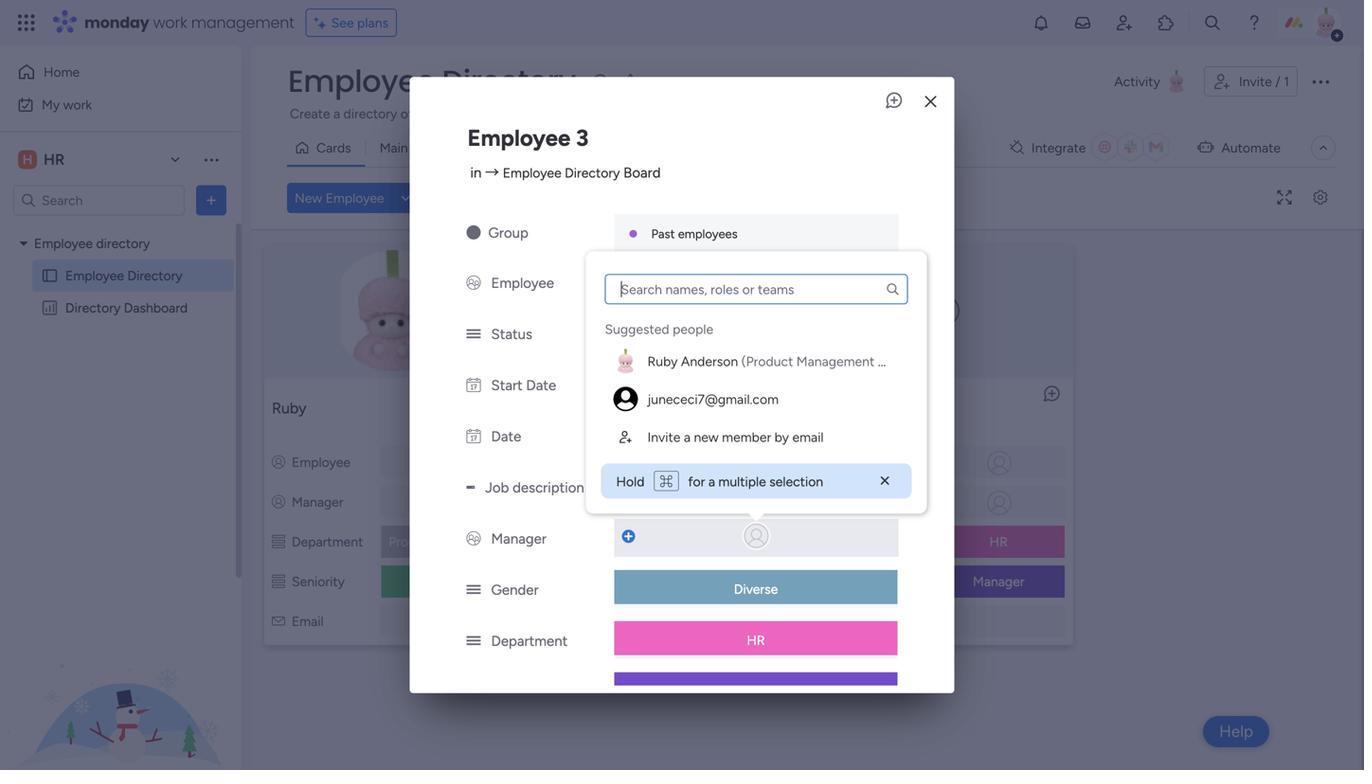 Task type: locate. For each thing, give the bounding box(es) containing it.
ruby inside tree grid
[[647, 353, 678, 369]]

hr
[[44, 151, 65, 169], [990, 534, 1008, 550], [747, 632, 765, 648]]

1 horizontal spatial card cover image image
[[553, 250, 784, 371]]

row group
[[255, 234, 1358, 658]]

home
[[44, 64, 80, 80]]

junececi7@gmail.com down anderson
[[647, 391, 779, 407]]

selection
[[769, 473, 823, 489]]

1 [object object] element from the top
[[605, 342, 934, 380]]

1 vertical spatial v2 multiple person column image
[[467, 530, 481, 547]]

[object object] element containing junececi7@gmail.com
[[605, 380, 908, 418]]

the right during
[[752, 106, 772, 122]]

tree grid containing suggested people
[[605, 312, 934, 456]]

employee 3 dialog
[[410, 77, 954, 770]]

0 vertical spatial a
[[333, 106, 340, 122]]

0 vertical spatial junececi7@gmail.com
[[647, 391, 779, 407]]

v2 status outline image right diverse
[[824, 574, 837, 590]]

0 horizontal spatial email
[[292, 613, 324, 629]]

1 vertical spatial a
[[684, 429, 691, 445]]

close image right can
[[925, 95, 936, 109]]

2 horizontal spatial card cover image image
[[929, 296, 960, 326]]

see inside see more link
[[864, 105, 887, 121]]

0 vertical spatial v2 multiple person column image
[[467, 275, 481, 292]]

the right using
[[1182, 106, 1201, 122]]

date down "start" in the left of the page
[[491, 428, 521, 445]]

v2 status outline image
[[272, 534, 285, 550], [824, 574, 837, 590]]

this
[[1084, 106, 1106, 122]]

open full screen image
[[1269, 191, 1300, 205]]

1 vertical spatial employee directory
[[65, 268, 183, 284]]

v2 multiple person column image up executive
[[467, 530, 481, 547]]

ruby anderson image
[[1311, 8, 1341, 38]]

row group containing ruby
[[255, 234, 1358, 658]]

0 vertical spatial management
[[797, 353, 875, 369]]

1 vertical spatial see
[[864, 105, 887, 121]]

0 horizontal spatial directory
[[96, 235, 150, 252]]

v2 multiple person column image for manager
[[467, 530, 481, 547]]

0 vertical spatial dapulse date column image
[[467, 377, 481, 394]]

1 horizontal spatial close image
[[925, 95, 936, 109]]

status
[[491, 326, 532, 343]]

employee directory up current
[[288, 60, 576, 102]]

1 vertical spatial hr
[[990, 534, 1008, 550]]

main table button
[[365, 133, 457, 163]]

mid-
[[696, 574, 723, 590]]

1 vertical spatial v2 status image
[[467, 633, 481, 650]]

1 horizontal spatial v2 status outline image
[[824, 574, 837, 590]]

management
[[797, 353, 875, 369], [457, 534, 535, 550]]

close image
[[925, 95, 936, 109], [876, 471, 895, 490]]

employee inside button
[[326, 190, 384, 206]]

employee directory
[[288, 60, 576, 102], [65, 268, 183, 284]]

see left more
[[864, 105, 887, 121]]

see inside see plans button
[[331, 15, 354, 31]]

v2 multiple person column image
[[467, 275, 481, 292], [467, 530, 481, 547]]

help
[[1219, 722, 1253, 741]]

email for executive
[[292, 613, 324, 629]]

dapulse date column image left "start" in the left of the page
[[467, 377, 481, 394]]

management up gender
[[457, 534, 535, 550]]

v2 status outline image for department
[[272, 534, 285, 550]]

directory down 3
[[565, 165, 620, 181]]

0 horizontal spatial v2 email column image
[[272, 613, 285, 629]]

see plans
[[331, 15, 389, 31]]

1 horizontal spatial the
[[1182, 106, 1201, 122]]

1 horizontal spatial work
[[153, 12, 187, 33]]

close image right selection at the right bottom of the page
[[876, 471, 895, 490]]

invite / 1
[[1239, 73, 1289, 90]]

v2 status image
[[467, 326, 481, 343]]

1 horizontal spatial see
[[864, 105, 887, 121]]

tree grid inside employee 3 dialog
[[605, 312, 934, 456]]

1 vertical spatial junececi7@gmail.com
[[668, 615, 790, 630]]

1 vertical spatial directory
[[96, 235, 150, 252]]

the
[[752, 106, 772, 122], [1182, 106, 1201, 122]]

0 vertical spatial ruby
[[647, 353, 678, 369]]

v2 status image
[[467, 581, 481, 599], [467, 633, 481, 650], [467, 684, 481, 701]]

integrate
[[1032, 140, 1086, 156]]

alert
[[601, 463, 912, 498]]

apps image
[[1157, 13, 1176, 32]]

v2 multiple person column image for employee
[[467, 275, 481, 292]]

dapulse date column image for date
[[467, 428, 481, 445]]

v2 dropdown column image
[[467, 479, 475, 496]]

1 horizontal spatial management
[[797, 353, 875, 369]]

during
[[711, 106, 749, 122]]

dialog containing suggested people
[[586, 251, 934, 514]]

new
[[694, 429, 719, 445]]

a right for
[[708, 473, 715, 489]]

dapulse integrations image
[[1010, 141, 1024, 155]]

0 horizontal spatial v2 status outline image
[[272, 534, 285, 550]]

seniority inside employee 3 dialog
[[491, 684, 548, 701]]

1 horizontal spatial invite
[[1239, 73, 1272, 90]]

0 horizontal spatial invite
[[647, 429, 681, 445]]

)
[[929, 353, 934, 369]]

v2 email column image for executive
[[272, 613, 285, 629]]

2 v2 multiple person column image from the top
[[467, 530, 481, 547]]

1 vertical spatial 1
[[619, 399, 625, 417]]

1 vertical spatial work
[[63, 97, 92, 113]]

0 vertical spatial invite
[[1239, 73, 1272, 90]]

2 horizontal spatial a
[[708, 473, 715, 489]]

employee directory up 'directory dashboard'
[[65, 268, 183, 284]]

[object object] element
[[605, 342, 934, 380], [605, 380, 908, 418], [605, 418, 908, 456]]

lottie animation image
[[0, 579, 242, 770]]

in
[[470, 164, 482, 181]]

0 vertical spatial work
[[153, 12, 187, 33]]

automate
[[1221, 140, 1281, 156]]

2 vertical spatial hr
[[747, 632, 765, 648]]

work right my
[[63, 97, 92, 113]]

1 horizontal spatial v2 email column image
[[824, 613, 837, 629]]

a inside [object object] element
[[684, 429, 691, 445]]

v2 multiple person column image down v2 sun icon
[[467, 275, 481, 292]]

1 right /
[[1284, 73, 1289, 90]]

0 vertical spatial 1
[[1284, 73, 1289, 90]]

v2 status outline image up v2 status outline image
[[272, 534, 285, 550]]

0 horizontal spatial the
[[752, 106, 772, 122]]

work
[[153, 12, 187, 33], [63, 97, 92, 113]]

a right create
[[333, 106, 340, 122]]

dapulse date column image up v2 dropdown column icon
[[467, 428, 481, 445]]

0 horizontal spatial hr
[[44, 151, 65, 169]]

0 vertical spatial see
[[331, 15, 354, 31]]

help image
[[1245, 13, 1264, 32]]

employee 3
[[468, 124, 589, 151]]

hired
[[678, 106, 708, 122]]

1 v2 status image from the top
[[467, 581, 481, 599]]

email
[[792, 429, 824, 445]]

dapulse person column image
[[272, 454, 285, 470], [824, 454, 837, 470], [272, 494, 285, 510], [824, 494, 837, 510]]

invite left /
[[1239, 73, 1272, 90]]

2 the from the left
[[1182, 106, 1201, 122]]

inbox image
[[1073, 13, 1092, 32]]

0 vertical spatial date
[[526, 377, 556, 394]]

be
[[1006, 106, 1021, 122]]

list box containing suggested people
[[601, 274, 934, 456]]

1 vertical spatial v2 status outline image
[[824, 574, 837, 590]]

2 horizontal spatial email
[[844, 613, 875, 629]]

list box inside "dialog"
[[601, 274, 934, 456]]

invite a new member by email
[[647, 429, 824, 445]]

description
[[513, 479, 584, 496]]

activity button
[[1107, 66, 1196, 97]]

see plans button
[[306, 9, 397, 37]]

see left plans
[[331, 15, 354, 31]]

1 vertical spatial ruby
[[272, 399, 306, 417]]

and
[[463, 106, 485, 122]]

1 horizontal spatial 1
[[1284, 73, 1289, 90]]

3 [object object] element from the top
[[605, 418, 908, 456]]

hold
[[616, 473, 648, 489]]

2 horizontal spatial hr
[[990, 534, 1008, 550]]

v2 status image left gender
[[467, 581, 481, 599]]

v2 status image for department
[[467, 633, 481, 650]]

seniority
[[292, 574, 345, 590], [568, 574, 621, 590], [844, 574, 897, 590], [491, 684, 548, 701]]

ruby anderson (product management director )
[[647, 353, 934, 369]]

option
[[0, 226, 242, 230]]

gender
[[491, 581, 539, 599]]

management inside tree grid
[[797, 353, 875, 369]]

0 horizontal spatial close image
[[876, 471, 895, 490]]

apr 19, 2022
[[722, 426, 791, 441]]

invite
[[1239, 73, 1272, 90], [647, 429, 681, 445]]

0 vertical spatial directory
[[343, 106, 397, 122]]

list box containing employee directory
[[0, 224, 242, 580]]

2 vertical spatial v2 status image
[[467, 684, 481, 701]]

workspace image
[[18, 149, 37, 170]]

1 vertical spatial invite
[[647, 429, 681, 445]]

0 horizontal spatial list box
[[0, 224, 242, 580]]

1 v2 email column image from the left
[[272, 613, 285, 629]]

mid-level
[[696, 574, 750, 590]]

0 horizontal spatial see
[[331, 15, 354, 31]]

list box for alert containing hold
[[601, 274, 934, 456]]

1 horizontal spatial hr
[[747, 632, 765, 648]]

1 v2 multiple person column image from the top
[[467, 275, 481, 292]]

1 horizontal spatial a
[[684, 429, 691, 445]]

2 [object object] element from the top
[[605, 380, 908, 418]]

dapulse date column image for start date
[[467, 377, 481, 394]]

→
[[485, 164, 499, 181]]

rubys email link
[[410, 615, 484, 630]]

list box
[[0, 224, 242, 580], [601, 274, 934, 456]]

notifications image
[[1032, 13, 1051, 32]]

0 vertical spatial v2 status outline image
[[272, 534, 285, 550]]

0 horizontal spatial ruby
[[272, 399, 306, 417]]

2 v2 email column image from the left
[[824, 613, 837, 629]]

None search field
[[605, 274, 908, 304]]

date
[[526, 377, 556, 394], [491, 428, 521, 445]]

select product image
[[17, 13, 36, 32]]

invite inside button
[[1239, 73, 1272, 90]]

suggested people row
[[605, 312, 713, 338]]

in → employee directory board
[[470, 164, 661, 181]]

leave
[[800, 325, 831, 341]]

add view image
[[468, 141, 476, 155]]

main table
[[380, 140, 443, 156]]

work inside "my work" button
[[63, 97, 92, 113]]

0 vertical spatial employee directory
[[288, 60, 576, 102]]

dialog
[[586, 251, 934, 514]]

Search in workspace field
[[40, 189, 158, 211]]

0 vertical spatial close image
[[925, 95, 936, 109]]

1 vertical spatial dapulse date column image
[[467, 428, 481, 445]]

invite left new
[[647, 429, 681, 445]]

1 horizontal spatial ruby
[[647, 353, 678, 369]]

0 vertical spatial hr
[[44, 151, 65, 169]]

dashboard
[[124, 300, 188, 316]]

0 horizontal spatial work
[[63, 97, 92, 113]]

production
[[389, 534, 454, 550]]

employee
[[288, 60, 435, 102], [468, 124, 571, 151], [503, 165, 562, 181], [326, 190, 384, 206], [34, 235, 93, 252], [65, 268, 124, 284], [491, 275, 554, 292], [548, 399, 615, 417], [292, 454, 351, 470], [568, 454, 626, 470], [844, 454, 902, 470]]

junececi7@gmail.com down mid-level
[[668, 615, 790, 630]]

a inside alert
[[708, 473, 715, 489]]

production management
[[389, 534, 535, 550]]

0 horizontal spatial card cover image image
[[277, 250, 508, 371]]

ruby for ruby anderson (product management director )
[[647, 353, 678, 369]]

Employee Directory field
[[283, 60, 580, 102]]

0 horizontal spatial date
[[491, 428, 521, 445]]

management down leave
[[797, 353, 875, 369]]

1 up 'hold'
[[619, 399, 625, 417]]

v2 status image down 'rubys email'
[[467, 684, 481, 701]]

a left new
[[684, 429, 691, 445]]

card cover image image for employee 1
[[553, 250, 784, 371]]

2 dapulse date column image from the top
[[467, 428, 481, 445]]

of
[[401, 106, 413, 122]]

work right monday
[[153, 12, 187, 33]]

card cover image image
[[277, 250, 508, 371], [553, 250, 784, 371], [929, 296, 960, 326]]

directory down search in workspace field
[[96, 235, 150, 252]]

dapulse addbtn image
[[622, 530, 633, 542]]

suggested people
[[605, 321, 713, 337]]

public board image
[[41, 267, 59, 285]]

email
[[292, 613, 324, 629], [844, 613, 875, 629], [451, 615, 481, 630]]

executive
[[418, 574, 476, 590]]

alert containing hold
[[601, 463, 912, 498]]

v2 status image for seniority
[[467, 684, 481, 701]]

1 horizontal spatial list box
[[601, 274, 934, 456]]

v2 status image down rubys email link
[[467, 633, 481, 650]]

date right "start" in the left of the page
[[526, 377, 556, 394]]

0 horizontal spatial a
[[333, 106, 340, 122]]

activity
[[1114, 73, 1160, 90]]

1 horizontal spatial email
[[451, 615, 481, 630]]

manager
[[292, 494, 343, 510], [568, 494, 619, 510], [844, 494, 895, 510], [491, 530, 547, 547], [973, 574, 1025, 590], [730, 683, 782, 699]]

directory left of
[[343, 106, 397, 122]]

ruby for ruby
[[272, 399, 306, 417]]

0 horizontal spatial employee directory
[[65, 268, 183, 284]]

1 horizontal spatial employee directory
[[288, 60, 576, 102]]

past
[[488, 106, 514, 122]]

dapulse date column image
[[467, 377, 481, 394], [467, 428, 481, 445]]

a for create
[[333, 106, 340, 122]]

3 v2 status image from the top
[[467, 684, 481, 701]]

for
[[688, 473, 705, 489]]

invite inside employee 3 dialog
[[647, 429, 681, 445]]

hr inside employee 3 dialog
[[747, 632, 765, 648]]

table
[[411, 140, 443, 156]]

0 horizontal spatial management
[[457, 534, 535, 550]]

0 horizontal spatial 1
[[619, 399, 625, 417]]

see more
[[864, 105, 920, 121]]

2 vertical spatial a
[[708, 473, 715, 489]]

2 v2 status image from the top
[[467, 633, 481, 650]]

0 vertical spatial v2 status image
[[467, 581, 481, 599]]

v2 status image for gender
[[467, 581, 481, 599]]

card cover image image for ruby
[[277, 250, 508, 371]]

suggested
[[605, 321, 669, 337]]

tree grid
[[605, 312, 934, 456]]

public dashboard image
[[41, 299, 59, 317]]

directory
[[343, 106, 397, 122], [96, 235, 150, 252]]

v2 email column image
[[272, 613, 285, 629], [824, 613, 837, 629]]

1 dapulse date column image from the top
[[467, 377, 481, 394]]



Task type: describe. For each thing, give the bounding box(es) containing it.
my work button
[[11, 90, 204, 120]]

rubys email
[[414, 615, 481, 630]]

v2 status outline image for seniority
[[824, 574, 837, 590]]

by
[[775, 429, 789, 445]]

1 horizontal spatial directory
[[343, 106, 397, 122]]

employees.
[[517, 106, 584, 122]]

collapse board header image
[[1316, 140, 1331, 155]]

a for for
[[708, 473, 715, 489]]

junececi7@gmail.com link
[[665, 615, 794, 630]]

1 inside row group
[[619, 399, 625, 417]]

invite for invite a new member by email
[[647, 429, 681, 445]]

moved
[[1024, 106, 1065, 122]]

automation
[[1205, 106, 1273, 122]]

my work
[[42, 97, 92, 113]]

main
[[380, 140, 408, 156]]

1 vertical spatial close image
[[876, 471, 895, 490]]

1 inside button
[[1284, 73, 1289, 90]]

department inside employee 3 dialog
[[491, 633, 568, 650]]

email for manager
[[844, 613, 875, 629]]

directory up dashboard
[[127, 268, 183, 284]]

alert inside employee 3 dialog
[[601, 463, 912, 498]]

rubys
[[414, 615, 448, 630]]

employee 1
[[548, 399, 625, 417]]

see for see plans
[[331, 15, 354, 31]]

new
[[295, 190, 322, 206]]

process
[[848, 106, 895, 122]]

current
[[416, 106, 460, 122]]

for a multiple selection
[[685, 473, 823, 489]]

dialog inside employee 3 dialog
[[586, 251, 934, 514]]

board
[[1109, 106, 1143, 122]]

hr inside workspace selection element
[[44, 151, 65, 169]]

autopilot image
[[1198, 135, 1214, 159]]

[object object] element containing ruby anderson
[[605, 342, 934, 380]]

1 vertical spatial management
[[457, 534, 535, 550]]

search image
[[885, 282, 900, 297]]

none search field inside list box
[[605, 274, 908, 304]]

employee directory
[[34, 235, 150, 252]]

start
[[491, 377, 523, 394]]

lottie animation element
[[0, 579, 242, 770]]

⌘
[[660, 473, 673, 489]]

plans
[[357, 15, 389, 31]]

directory inside in → employee directory board
[[565, 165, 620, 181]]

employees
[[678, 226, 738, 241]]

directory up past
[[442, 60, 576, 102]]

board
[[623, 164, 661, 181]]

more
[[890, 105, 920, 121]]

see for see more
[[864, 105, 887, 121]]

caret down image
[[20, 237, 27, 250]]

monday work management
[[84, 12, 294, 33]]

[object object] element containing invite a new member by email
[[605, 418, 908, 456]]

create a directory of current and past employees. each applicant hired during the recruitment process can automatically be moved to this board using the automation center.
[[290, 106, 1317, 122]]

1 horizontal spatial date
[[526, 377, 556, 394]]

member
[[722, 429, 771, 445]]

cards button
[[287, 133, 365, 163]]

directory dashboard
[[65, 300, 188, 316]]

invite members image
[[1115, 13, 1134, 32]]

home button
[[11, 57, 204, 87]]

multiple
[[718, 473, 766, 489]]

work for monday
[[153, 12, 187, 33]]

past
[[651, 226, 675, 241]]

junececi7@gmail.com inside tree grid
[[647, 391, 779, 407]]

list box for lottie animation element
[[0, 224, 242, 580]]

create
[[290, 106, 330, 122]]

anderson
[[681, 353, 738, 369]]

a for invite
[[684, 429, 691, 445]]

2022
[[763, 426, 791, 441]]

1 the from the left
[[752, 106, 772, 122]]

apr
[[722, 426, 742, 441]]

center.
[[1276, 106, 1317, 122]]

(product
[[741, 353, 793, 369]]

to
[[1068, 106, 1081, 122]]

maternity/paternity
[[681, 325, 797, 341]]

automatically
[[923, 106, 1003, 122]]

junececi7@gmail.com inside row group
[[668, 615, 790, 630]]

1 vertical spatial date
[[491, 428, 521, 445]]

can
[[898, 106, 920, 122]]

level
[[723, 574, 750, 590]]

workspace selection element
[[18, 148, 67, 171]]

new employee
[[295, 190, 384, 206]]

recruitment
[[775, 106, 845, 122]]

group
[[488, 224, 529, 241]]

show board description image
[[589, 72, 612, 91]]

settings image
[[1305, 191, 1336, 205]]

dapulse person column image
[[548, 494, 561, 510]]

applicant
[[620, 106, 675, 122]]

/
[[1275, 73, 1281, 90]]

invite / 1 button
[[1204, 66, 1298, 97]]

people
[[673, 321, 713, 337]]

search everything image
[[1203, 13, 1222, 32]]

v2 sun image
[[467, 224, 481, 241]]

Search for content search field
[[605, 274, 908, 304]]

3
[[576, 124, 589, 151]]

h
[[22, 152, 32, 168]]

v2 email column image for manager
[[824, 613, 837, 629]]

past employees
[[651, 226, 738, 241]]

director
[[878, 353, 926, 369]]

start date
[[491, 377, 556, 394]]

job description
[[485, 479, 584, 496]]

employee inside in → employee directory board
[[503, 165, 562, 181]]

maternity/paternity leave
[[681, 325, 831, 341]]

invite for invite / 1
[[1239, 73, 1272, 90]]

directory right public dashboard image
[[65, 300, 121, 316]]

diverse
[[734, 581, 778, 597]]

cards
[[316, 140, 351, 156]]

management
[[191, 12, 294, 33]]

19,
[[745, 426, 759, 441]]

v2 status outline image
[[272, 574, 285, 590]]

each
[[587, 106, 617, 122]]

monday
[[84, 12, 149, 33]]

help button
[[1203, 716, 1269, 747]]

angle down image
[[401, 191, 410, 205]]

my
[[42, 97, 60, 113]]

see more link
[[862, 103, 922, 122]]

employee directory link
[[503, 165, 620, 181]]

add to favorites image
[[621, 72, 640, 90]]

new employee button
[[287, 183, 392, 213]]

work for my
[[63, 97, 92, 113]]



Task type: vqa. For each thing, say whether or not it's contained in the screenshot.
'Ruby' to the right
yes



